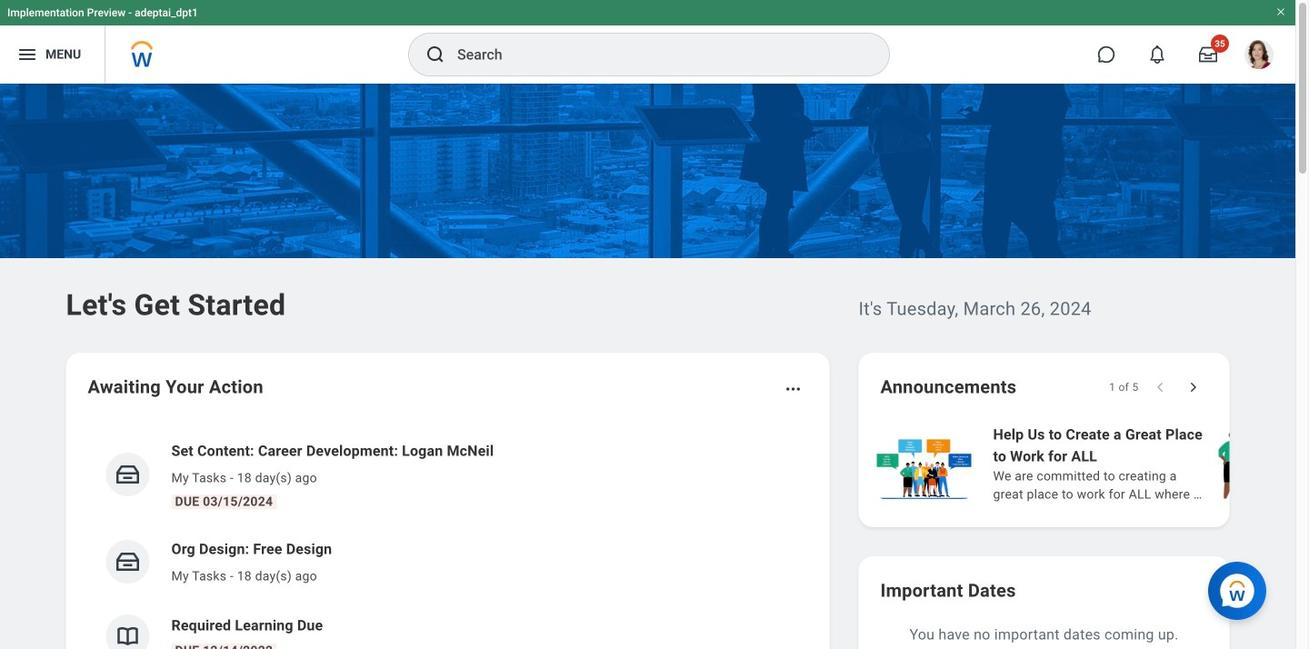 Task type: describe. For each thing, give the bounding box(es) containing it.
profile logan mcneil image
[[1245, 40, 1274, 73]]

inbox image
[[114, 461, 141, 488]]

chevron right small image
[[1184, 378, 1202, 396]]

1 horizontal spatial list
[[873, 422, 1309, 505]]

0 horizontal spatial list
[[88, 425, 808, 649]]

close environment banner image
[[1275, 6, 1286, 17]]

notifications large image
[[1148, 45, 1166, 64]]



Task type: vqa. For each thing, say whether or not it's contained in the screenshot.
chevron left small image
yes



Task type: locate. For each thing, give the bounding box(es) containing it.
inbox large image
[[1199, 45, 1217, 64]]

list
[[873, 422, 1309, 505], [88, 425, 808, 649]]

status
[[1109, 380, 1139, 395]]

book open image
[[114, 623, 141, 649]]

chevron left small image
[[1151, 378, 1170, 396]]

Search Workday  search field
[[457, 35, 852, 75]]

justify image
[[16, 44, 38, 65]]

related actions image
[[784, 380, 802, 398]]

inbox image
[[114, 548, 141, 575]]

main content
[[0, 84, 1309, 649]]

search image
[[425, 44, 446, 65]]

banner
[[0, 0, 1295, 84]]



